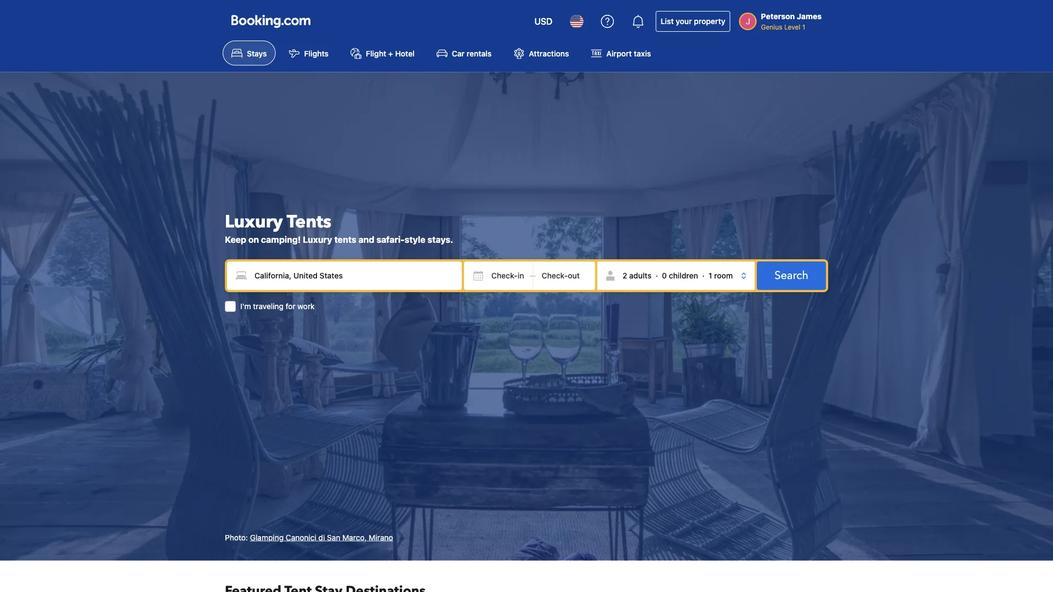 Task type: locate. For each thing, give the bounding box(es) containing it.
stays
[[247, 49, 267, 58]]

0 horizontal spatial +
[[388, 49, 393, 58]]

1
[[803, 23, 806, 31], [709, 271, 713, 280]]

car rentals
[[452, 49, 492, 58]]

on
[[248, 234, 259, 245]]

list
[[661, 17, 674, 26]]

attractions link
[[505, 41, 578, 65]]

1 vertical spatial +
[[562, 263, 567, 272]]

none search field containing search
[[225, 259, 829, 312]]

1 horizontal spatial 1
[[803, 23, 806, 31]]

1 right level
[[803, 23, 806, 31]]

0 vertical spatial 1
[[803, 23, 806, 31]]

0 horizontal spatial 1
[[709, 271, 713, 280]]

flights
[[304, 49, 329, 58]]

tents
[[287, 210, 332, 234]]

None search field
[[225, 259, 829, 312]]

style
[[405, 234, 426, 245]]

rentals
[[467, 49, 492, 58]]

1 horizontal spatial ·
[[703, 271, 705, 280]]

check-out
[[542, 271, 580, 280]]

check- for out
[[542, 271, 568, 280]]

0 horizontal spatial luxury
[[225, 210, 283, 234]]

flight
[[366, 49, 386, 58]]

children
[[669, 271, 699, 280]]

search button
[[757, 262, 826, 290]]

· left 0
[[656, 271, 658, 280]]

genius
[[761, 23, 783, 31]]

1 vertical spatial 1
[[709, 271, 713, 280]]

1 vertical spatial luxury
[[303, 234, 332, 245]]

car rentals link
[[428, 41, 501, 65]]

peterson james genius level 1
[[761, 12, 822, 31]]

for
[[286, 302, 296, 311]]

list your property
[[661, 17, 726, 26]]

0 horizontal spatial check-
[[492, 271, 518, 280]]

safari-
[[377, 234, 405, 245]]

·
[[656, 271, 658, 280], [703, 271, 705, 280]]

marco,
[[343, 533, 367, 542]]

i'm
[[240, 302, 251, 311]]

photo: glamping canonici di san marco, mirano
[[225, 533, 393, 542]]

check- for in
[[492, 271, 518, 280]]

luxury
[[225, 210, 283, 234], [303, 234, 332, 245]]

peterson
[[761, 12, 795, 21]]

usd
[[535, 16, 553, 27]]

stays.
[[428, 234, 453, 245]]

mirano
[[369, 533, 393, 542]]

usd button
[[528, 8, 559, 35]]

1 horizontal spatial check-
[[542, 271, 568, 280]]

check- right svg image
[[492, 271, 518, 280]]

check- right in
[[542, 271, 568, 280]]

luxury up 'on'
[[225, 210, 283, 234]]

glamping canonici di san marco, mirano link
[[250, 533, 393, 542]]

luxury down tents
[[303, 234, 332, 245]]

camping!
[[261, 234, 301, 245]]

flights link
[[280, 41, 338, 65]]

2 check- from the left
[[542, 271, 568, 280]]

1 check- from the left
[[492, 271, 518, 280]]

1 · from the left
[[656, 271, 658, 280]]

and
[[359, 234, 375, 245]]

in
[[518, 271, 524, 280]]

0 vertical spatial luxury
[[225, 210, 283, 234]]

james
[[797, 12, 822, 21]]

room
[[715, 271, 733, 280]]

· right children
[[703, 271, 705, 280]]

+ left "hotel"
[[388, 49, 393, 58]]

glamping
[[250, 533, 284, 542]]

svg image
[[473, 270, 484, 281]]

2 adults · 0 children · 1 room
[[623, 271, 733, 280]]

1 horizontal spatial +
[[562, 263, 567, 272]]

booking.com online hotel reservations image
[[232, 15, 311, 28]]

0
[[662, 271, 667, 280]]

2
[[623, 271, 628, 280]]

traveling
[[253, 302, 284, 311]]

+ left out
[[562, 263, 567, 272]]

luxury tents keep on camping! luxury tents and safari-style stays.
[[225, 210, 453, 245]]

0 horizontal spatial ·
[[656, 271, 658, 280]]

1 left the room
[[709, 271, 713, 280]]

flight + hotel link
[[342, 41, 424, 65]]

0 vertical spatial +
[[388, 49, 393, 58]]

your
[[676, 17, 692, 26]]

+
[[388, 49, 393, 58], [562, 263, 567, 272]]

1 inside search field
[[709, 271, 713, 280]]

airport taxis link
[[583, 41, 660, 65]]

check-
[[492, 271, 518, 280], [542, 271, 568, 280]]



Task type: describe. For each thing, give the bounding box(es) containing it.
2 · from the left
[[703, 271, 705, 280]]

1 inside peterson james genius level 1
[[803, 23, 806, 31]]

i'm traveling for work
[[240, 302, 315, 311]]

out
[[568, 271, 580, 280]]

airport taxis
[[607, 49, 651, 58]]

check-in
[[492, 271, 524, 280]]

attractions
[[529, 49, 569, 58]]

photo:
[[225, 533, 248, 542]]

stays link
[[223, 41, 276, 65]]

tents
[[334, 234, 357, 245]]

work
[[298, 302, 315, 311]]

list your property link
[[656, 11, 731, 32]]

Type your destination search field
[[227, 262, 462, 290]]

adults
[[630, 271, 652, 280]]

canonici
[[286, 533, 317, 542]]

property
[[694, 17, 726, 26]]

hotel
[[395, 49, 415, 58]]

1 horizontal spatial luxury
[[303, 234, 332, 245]]

search
[[775, 268, 809, 283]]

car
[[452, 49, 465, 58]]

taxis
[[634, 49, 651, 58]]

keep
[[225, 234, 246, 245]]

flight + hotel
[[366, 49, 415, 58]]

svg image
[[542, 270, 553, 281]]

di
[[319, 533, 325, 542]]

airport
[[607, 49, 632, 58]]

level
[[785, 23, 801, 31]]

san
[[327, 533, 341, 542]]



Task type: vqa. For each thing, say whether or not it's contained in the screenshot.
'tents'
yes



